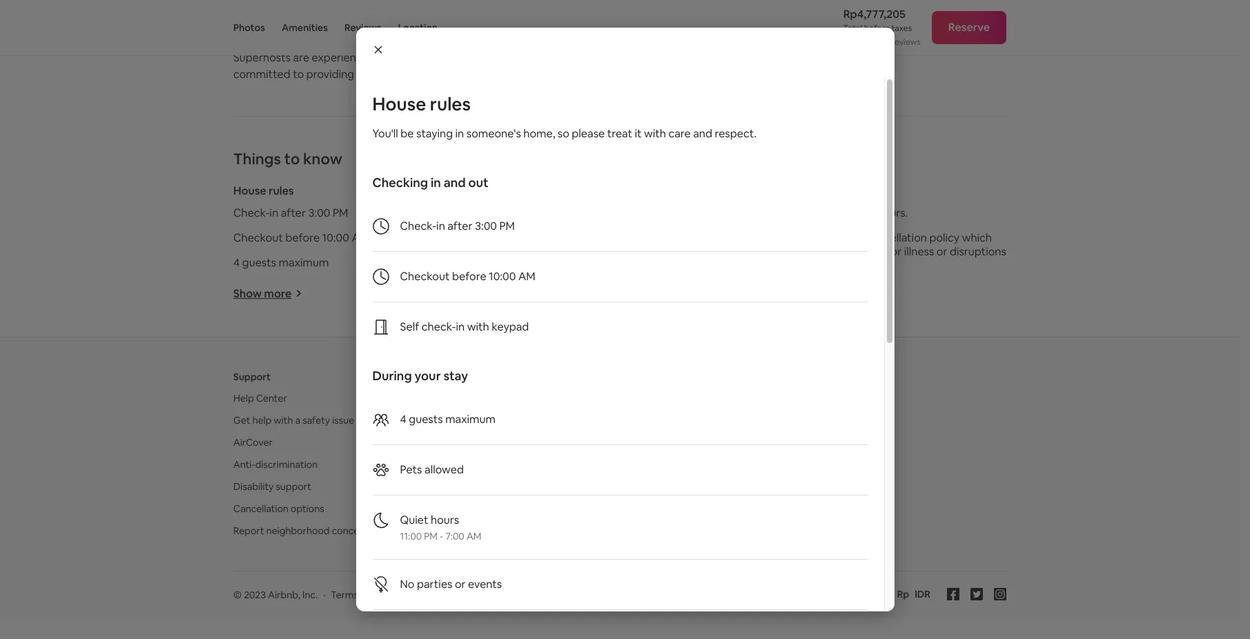 Task type: vqa. For each thing, say whether or not it's contained in the screenshot.
top House
yes



Task type: locate. For each thing, give the bounding box(es) containing it.
house rules for be
[[373, 93, 471, 116]]

a right "is"
[[296, 29, 302, 44]]

so
[[558, 126, 570, 141]]

0 horizontal spatial and
[[444, 175, 466, 191]]

or right illness
[[937, 244, 948, 259]]

terms link
[[331, 589, 358, 601]]

are right who on the left top of the page
[[497, 50, 513, 65]]

cancellation up the
[[781, 206, 842, 220]]

idr
[[915, 588, 931, 600]]

in
[[455, 126, 464, 141], [431, 175, 441, 191], [270, 206, 279, 220], [437, 219, 445, 233], [456, 320, 465, 334]]

0 horizontal spatial 3:00
[[308, 206, 330, 220]]

1 horizontal spatial house rules
[[373, 93, 471, 116]]

your
[[466, 589, 486, 601]]

concern
[[332, 525, 368, 537]]

aircover link
[[233, 436, 273, 449]]

carbon
[[495, 230, 533, 245]]

3:00 down know
[[308, 206, 330, 220]]

0 vertical spatial or
[[937, 244, 948, 259]]

caused
[[756, 258, 793, 272]]

cancellation inside the review the host's full cancellation policy which applies even if you cancel for illness or disruptions caused by covid-19.
[[866, 230, 927, 245]]

report neighborhood concern
[[233, 525, 368, 537]]

1 vertical spatial rules
[[269, 183, 294, 198]]

house rules inside dialog
[[373, 93, 471, 116]]

privacy right the "your"
[[489, 589, 520, 601]]

carbon monoxide alarm
[[495, 230, 617, 245]]

self
[[400, 320, 419, 334]]

1 vertical spatial 4
[[400, 412, 407, 427]]

in up stay
[[456, 320, 465, 334]]

cancellation
[[233, 502, 289, 515]]

a
[[296, 29, 302, 44], [295, 414, 301, 426]]

1 vertical spatial 4 guests maximum
[[400, 412, 496, 427]]

things
[[233, 149, 281, 168]]

0 vertical spatial cancellation
[[781, 206, 842, 220]]

for left 48
[[845, 206, 860, 220]]

check- down things
[[233, 206, 270, 220]]

committed
[[233, 67, 291, 81]]

cancellation
[[781, 206, 842, 220], [866, 230, 927, 245]]

0 vertical spatial house rules
[[373, 93, 471, 116]]

care
[[669, 126, 691, 141]]

1 vertical spatial cancellation
[[866, 230, 927, 245]]

house rules up staying
[[373, 93, 471, 116]]

are
[[293, 50, 309, 65], [497, 50, 513, 65]]

0 vertical spatial 10:00
[[322, 230, 349, 245]]

3:00 down 'out'
[[475, 219, 497, 233]]

0 horizontal spatial are
[[293, 50, 309, 65]]

with
[[644, 126, 666, 141], [467, 320, 489, 334], [274, 414, 293, 426]]

if
[[822, 244, 828, 259]]

disability support link
[[233, 480, 311, 493]]

pm down know
[[333, 206, 348, 220]]

english
[[833, 588, 865, 600]]

cancellation down hours.
[[866, 230, 927, 245]]

1 horizontal spatial maximum
[[445, 412, 496, 427]]

for inside charlotte is a superhost superhosts are experienced, highly rated hosts who are committed to providing great stays for guests.
[[415, 67, 430, 81]]

house down stays
[[373, 93, 426, 116]]

1 horizontal spatial rules
[[430, 93, 471, 116]]

1 vertical spatial 10:00
[[489, 269, 516, 284]]

rules for after
[[269, 183, 294, 198]]

1 horizontal spatial privacy
[[489, 589, 520, 601]]

0 vertical spatial before
[[864, 23, 890, 34]]

in right staying
[[455, 126, 464, 141]]

guests inside house rules dialog
[[409, 412, 443, 427]]

check- down checking in and out
[[400, 219, 437, 233]]

to left providing
[[293, 67, 304, 81]]

1 vertical spatial and
[[444, 175, 466, 191]]

privacy right no
[[421, 589, 453, 601]]

1 horizontal spatial after
[[448, 219, 473, 233]]

1 vertical spatial aircover
[[233, 436, 273, 449]]

1 horizontal spatial guests
[[409, 412, 443, 427]]

for left hosts
[[535, 414, 547, 426]]

after down "things to know"
[[281, 206, 306, 220]]

0 vertical spatial checkout before 10:00 am
[[233, 230, 369, 245]]

aircover
[[493, 414, 532, 426], [233, 436, 273, 449]]

safety
[[303, 414, 330, 426]]

2 vertical spatial with
[[274, 414, 293, 426]]

0 vertical spatial to
[[293, 67, 304, 81]]

0 horizontal spatial with
[[274, 414, 293, 426]]

0 horizontal spatial cancellation
[[781, 206, 842, 220]]

highly
[[380, 50, 411, 65]]

0 horizontal spatial rules
[[269, 183, 294, 198]]

aircover up the hosting
[[493, 414, 532, 426]]

2 horizontal spatial before
[[864, 23, 890, 34]]

before inside house rules dialog
[[452, 269, 487, 284]]

0 vertical spatial 4
[[233, 255, 240, 270]]

1 horizontal spatial with
[[467, 320, 489, 334]]

with right the it
[[644, 126, 666, 141]]

covid-
[[810, 258, 849, 272]]

it
[[635, 126, 642, 141]]

maximum
[[279, 255, 329, 270], [445, 412, 496, 427]]

aircover for aircover link
[[233, 436, 273, 449]]

1 horizontal spatial house
[[373, 93, 426, 116]]

a inside charlotte is a superhost superhosts are experienced, highly rated hosts who are committed to providing great stays for guests.
[[296, 29, 302, 44]]

2 vertical spatial before
[[452, 269, 487, 284]]

house down things
[[233, 183, 266, 198]]

location
[[398, 21, 438, 34]]

0 vertical spatial aircover
[[493, 414, 532, 426]]

for inside the review the host's full cancellation policy which applies even if you cancel for illness or disruptions caused by covid-19.
[[887, 244, 902, 259]]

1 vertical spatial house rules
[[233, 183, 294, 198]]

or inside house rules dialog
[[455, 577, 466, 592]]

0 horizontal spatial aircover
[[233, 436, 273, 449]]

alarm
[[588, 230, 617, 245]]

no
[[400, 577, 415, 592]]

experienced,
[[312, 50, 378, 65]]

pm
[[333, 206, 348, 220], [500, 219, 515, 233], [424, 530, 438, 543]]

careers link
[[753, 436, 788, 449]]

and right care
[[693, 126, 713, 141]]

1 horizontal spatial checkout before 10:00 am
[[400, 269, 536, 284]]

0 horizontal spatial show more
[[233, 286, 292, 301]]

you'll be staying in someone's home, so please treat it with care and respect.
[[373, 126, 757, 141]]

or
[[937, 244, 948, 259], [455, 577, 466, 592]]

0 horizontal spatial guests
[[242, 255, 276, 270]]

0 vertical spatial maximum
[[279, 255, 329, 270]]

pm left - at left
[[424, 530, 438, 543]]

0 vertical spatial am
[[352, 230, 369, 245]]

and
[[693, 126, 713, 141], [444, 175, 466, 191]]

check-in after 3:00 pm inside house rules dialog
[[400, 219, 515, 233]]

after down 'out'
[[448, 219, 473, 233]]

1 horizontal spatial cancellation
[[866, 230, 927, 245]]

with right help
[[274, 414, 293, 426]]

0 vertical spatial and
[[693, 126, 713, 141]]

1 horizontal spatial 3:00
[[475, 219, 497, 233]]

0 horizontal spatial 4 guests maximum
[[233, 255, 329, 270]]

0 horizontal spatial 4
[[233, 255, 240, 270]]

2 horizontal spatial am
[[519, 269, 536, 284]]

am inside quiet hours 11:00 pm - 7:00 am
[[467, 530, 482, 543]]

0 horizontal spatial privacy
[[421, 589, 453, 601]]

privacy link
[[421, 589, 453, 601]]

0 vertical spatial checkout
[[233, 230, 283, 245]]

anti-
[[233, 458, 255, 471]]

2 vertical spatial am
[[467, 530, 482, 543]]

1 horizontal spatial show more button
[[756, 289, 826, 304]]

1 horizontal spatial 10:00
[[489, 269, 516, 284]]

pets
[[400, 463, 422, 477]]

1 vertical spatial guests
[[409, 412, 443, 427]]

house inside dialog
[[373, 93, 426, 116]]

0 vertical spatial house
[[373, 93, 426, 116]]

0 vertical spatial a
[[296, 29, 302, 44]]

privacy
[[421, 589, 453, 601], [489, 589, 520, 601]]

0 horizontal spatial or
[[455, 577, 466, 592]]

429
[[876, 37, 890, 48]]

and left 'out'
[[444, 175, 466, 191]]

check-in after 3:00 pm
[[233, 206, 348, 220], [400, 219, 515, 233]]

1 horizontal spatial checkout
[[400, 269, 450, 284]]

1 horizontal spatial before
[[452, 269, 487, 284]]

with left keypad
[[467, 320, 489, 334]]

0 vertical spatial with
[[644, 126, 666, 141]]

for down rated
[[415, 67, 430, 81]]

before
[[864, 23, 890, 34], [286, 230, 320, 245], [452, 269, 487, 284]]

reviews button
[[345, 0, 382, 55]]

0 vertical spatial rules
[[430, 93, 471, 116]]

0 horizontal spatial maximum
[[279, 255, 329, 270]]

1 horizontal spatial check-in after 3:00 pm
[[400, 219, 515, 233]]

applies
[[756, 244, 792, 259]]

2 privacy from the left
[[489, 589, 520, 601]]

navigate to twitter image
[[971, 588, 983, 600]]

0 horizontal spatial checkout
[[233, 230, 283, 245]]

1 vertical spatial maximum
[[445, 412, 496, 427]]

0 horizontal spatial check-
[[233, 206, 270, 220]]

parties
[[417, 577, 453, 592]]

even
[[795, 244, 819, 259]]

am
[[352, 230, 369, 245], [519, 269, 536, 284], [467, 530, 482, 543]]

1 horizontal spatial are
[[497, 50, 513, 65]]

0 horizontal spatial house
[[233, 183, 266, 198]]

2023
[[244, 589, 266, 601]]

0 vertical spatial guests
[[242, 255, 276, 270]]

1 vertical spatial before
[[286, 230, 320, 245]]

anti-discrimination
[[233, 458, 318, 471]]

1 vertical spatial checkout
[[400, 269, 450, 284]]

host's
[[814, 230, 846, 245]]

rules down "things to know"
[[269, 183, 294, 198]]

to left know
[[284, 149, 300, 168]]

1 vertical spatial checkout before 10:00 am
[[400, 269, 536, 284]]

1 horizontal spatial 4 guests maximum
[[400, 412, 496, 427]]

rules for staying
[[430, 93, 471, 116]]

for left illness
[[887, 244, 902, 259]]

1 vertical spatial or
[[455, 577, 466, 592]]

rp
[[897, 588, 910, 600]]

house rules down things
[[233, 183, 294, 198]]

rules inside house rules dialog
[[430, 93, 471, 116]]

show more button
[[233, 286, 303, 301], [756, 289, 826, 304]]

1 are from the left
[[293, 50, 309, 65]]

cancel
[[852, 244, 885, 259]]

1 horizontal spatial am
[[467, 530, 482, 543]]

things to know
[[233, 149, 342, 168]]

check-in after 3:00 pm down 'out'
[[400, 219, 515, 233]]

a left safety in the bottom of the page
[[295, 414, 301, 426]]

checking
[[373, 175, 428, 191]]

1 horizontal spatial pm
[[424, 530, 438, 543]]

checkout before 10:00 am
[[233, 230, 369, 245], [400, 269, 536, 284]]

disability
[[233, 480, 274, 493]]

4
[[233, 255, 240, 270], [400, 412, 407, 427]]

help center link
[[233, 392, 287, 404]]

rules down guests.
[[430, 93, 471, 116]]

are down "is"
[[293, 50, 309, 65]]

(us)
[[867, 588, 886, 600]]

1 vertical spatial am
[[519, 269, 536, 284]]

1 horizontal spatial show
[[756, 289, 785, 304]]

1 vertical spatial house
[[233, 183, 266, 198]]

help
[[253, 414, 272, 426]]

aircover up 'anti-'
[[233, 436, 273, 449]]

pm left monoxide
[[500, 219, 515, 233]]

or left the "your"
[[455, 577, 466, 592]]

aircover for hosts
[[493, 414, 575, 426]]

0 horizontal spatial house rules
[[233, 183, 294, 198]]

check-in after 3:00 pm down "things to know"
[[233, 206, 348, 220]]

0 horizontal spatial show
[[233, 286, 262, 301]]

1 horizontal spatial 4
[[400, 412, 407, 427]]

1 horizontal spatial or
[[937, 244, 948, 259]]

0 horizontal spatial am
[[352, 230, 369, 245]]

1 horizontal spatial aircover
[[493, 414, 532, 426]]



Task type: describe. For each thing, give the bounding box(es) containing it.
©
[[233, 589, 242, 601]]

total
[[844, 23, 863, 34]]

before inside rp4,777,205 total before taxes 429 reviews
[[864, 23, 890, 34]]

choices
[[522, 589, 558, 601]]

hosting
[[493, 436, 528, 449]]

review the host's full cancellation policy which applies even if you cancel for illness or disruptions caused by covid-19.
[[756, 230, 1007, 272]]

report neighborhood concern link
[[233, 525, 368, 537]]

2 horizontal spatial pm
[[500, 219, 515, 233]]

house for you'll
[[373, 93, 426, 116]]

to inside charlotte is a superhost superhosts are experienced, highly rated hosts who are committed to providing great stays for guests.
[[293, 67, 304, 81]]

1 horizontal spatial show more
[[756, 289, 815, 304]]

someone's
[[467, 126, 521, 141]]

navigate to facebook image
[[947, 588, 960, 600]]

issue
[[332, 414, 354, 426]]

staying
[[416, 126, 453, 141]]

who
[[473, 50, 495, 65]]

you'll
[[373, 126, 398, 141]]

rp4,777,205
[[844, 7, 906, 21]]

respect.
[[715, 126, 757, 141]]

in down checking in and out
[[437, 219, 445, 233]]

no parties or events
[[400, 577, 502, 592]]

free
[[756, 206, 779, 220]]

4 inside house rules dialog
[[400, 412, 407, 427]]

check- inside house rules dialog
[[400, 219, 437, 233]]

keypad
[[492, 320, 529, 334]]

2 are from the left
[[497, 50, 513, 65]]

or inside the review the host's full cancellation policy which applies even if you cancel for illness or disruptions caused by covid-19.
[[937, 244, 948, 259]]

get
[[233, 414, 250, 426]]

your privacy choices
[[466, 589, 558, 601]]

1 privacy from the left
[[421, 589, 453, 601]]

11:00
[[400, 530, 422, 543]]

4 guests maximum inside house rules dialog
[[400, 412, 496, 427]]

pets allowed
[[400, 463, 464, 477]]

·
[[323, 589, 326, 601]]

charlotte is a superhost superhosts are experienced, highly rated hosts who are committed to providing great stays for guests.
[[233, 29, 513, 81]]

quiet
[[400, 513, 428, 528]]

you
[[831, 244, 849, 259]]

support
[[233, 371, 271, 383]]

48
[[862, 206, 875, 220]]

be
[[401, 126, 414, 141]]

0 horizontal spatial check-in after 3:00 pm
[[233, 206, 348, 220]]

photos
[[233, 21, 265, 34]]

inc.
[[302, 589, 318, 601]]

charlotte
[[233, 29, 283, 44]]

house rules for in
[[233, 183, 294, 198]]

center
[[256, 392, 287, 404]]

1 horizontal spatial more
[[787, 289, 815, 304]]

checking in and out
[[373, 175, 489, 191]]

house for check-
[[233, 183, 266, 198]]

pm inside quiet hours 11:00 pm - 7:00 am
[[424, 530, 438, 543]]

policy
[[930, 230, 960, 245]]

your
[[415, 368, 441, 384]]

amenities button
[[282, 0, 328, 55]]

the
[[795, 230, 812, 245]]

maximum inside house rules dialog
[[445, 412, 496, 427]]

aircover for hosts link
[[493, 414, 575, 426]]

checkout inside house rules dialog
[[400, 269, 450, 284]]

during
[[373, 368, 412, 384]]

which
[[962, 230, 992, 245]]

aircover for aircover for hosts
[[493, 414, 532, 426]]

hosting resources link
[[493, 436, 573, 449]]

1 horizontal spatial and
[[693, 126, 713, 141]]

hosting resources
[[493, 436, 573, 449]]

neighborhood
[[266, 525, 330, 537]]

1 vertical spatial with
[[467, 320, 489, 334]]

home,
[[524, 126, 555, 141]]

discrimination
[[255, 458, 318, 471]]

providing
[[306, 67, 354, 81]]

get help with a safety issue link
[[233, 414, 354, 426]]

after inside house rules dialog
[[448, 219, 473, 233]]

0 horizontal spatial show more button
[[233, 286, 303, 301]]

reviews
[[345, 21, 382, 34]]

checkout before 10:00 am inside house rules dialog
[[400, 269, 536, 284]]

know
[[303, 149, 342, 168]]

amenities
[[282, 21, 328, 34]]

in down "things to know"
[[270, 206, 279, 220]]

reserve
[[949, 20, 990, 35]]

hosts
[[443, 50, 471, 65]]

19.
[[849, 258, 862, 272]]

0 horizontal spatial before
[[286, 230, 320, 245]]

0 horizontal spatial after
[[281, 206, 306, 220]]

10:00 inside house rules dialog
[[489, 269, 516, 284]]

treat
[[607, 126, 633, 141]]

2 horizontal spatial with
[[644, 126, 666, 141]]

anti-discrimination link
[[233, 458, 318, 471]]

your privacy choices link
[[466, 589, 582, 601]]

self check-in with keypad
[[400, 320, 529, 334]]

disability support
[[233, 480, 311, 493]]

0 horizontal spatial pm
[[333, 206, 348, 220]]

rated
[[413, 50, 440, 65]]

0 horizontal spatial more
[[264, 286, 292, 301]]

in right checking
[[431, 175, 441, 191]]

stay
[[444, 368, 468, 384]]

support
[[276, 480, 311, 493]]

is
[[286, 29, 294, 44]]

check-
[[422, 320, 456, 334]]

guests.
[[432, 67, 469, 81]]

sitemap
[[372, 589, 408, 601]]

english (us) button
[[817, 588, 886, 600]]

rp4,777,205 total before taxes 429 reviews
[[844, 7, 921, 48]]

report
[[233, 525, 264, 537]]

english (us)
[[833, 588, 886, 600]]

house rules dialog
[[356, 28, 895, 639]]

great
[[357, 67, 384, 81]]

1 vertical spatial a
[[295, 414, 301, 426]]

location button
[[398, 0, 438, 55]]

photos button
[[233, 0, 265, 55]]

help center
[[233, 392, 287, 404]]

0 horizontal spatial 10:00
[[322, 230, 349, 245]]

monoxide
[[535, 230, 586, 245]]

superhosts
[[233, 50, 291, 65]]

0 horizontal spatial checkout before 10:00 am
[[233, 230, 369, 245]]

1 vertical spatial to
[[284, 149, 300, 168]]

out
[[468, 175, 489, 191]]

3:00 inside house rules dialog
[[475, 219, 497, 233]]

illness
[[904, 244, 935, 259]]

0 vertical spatial 4 guests maximum
[[233, 255, 329, 270]]

hours.
[[877, 206, 908, 220]]

navigate to instagram image
[[994, 588, 1007, 600]]



